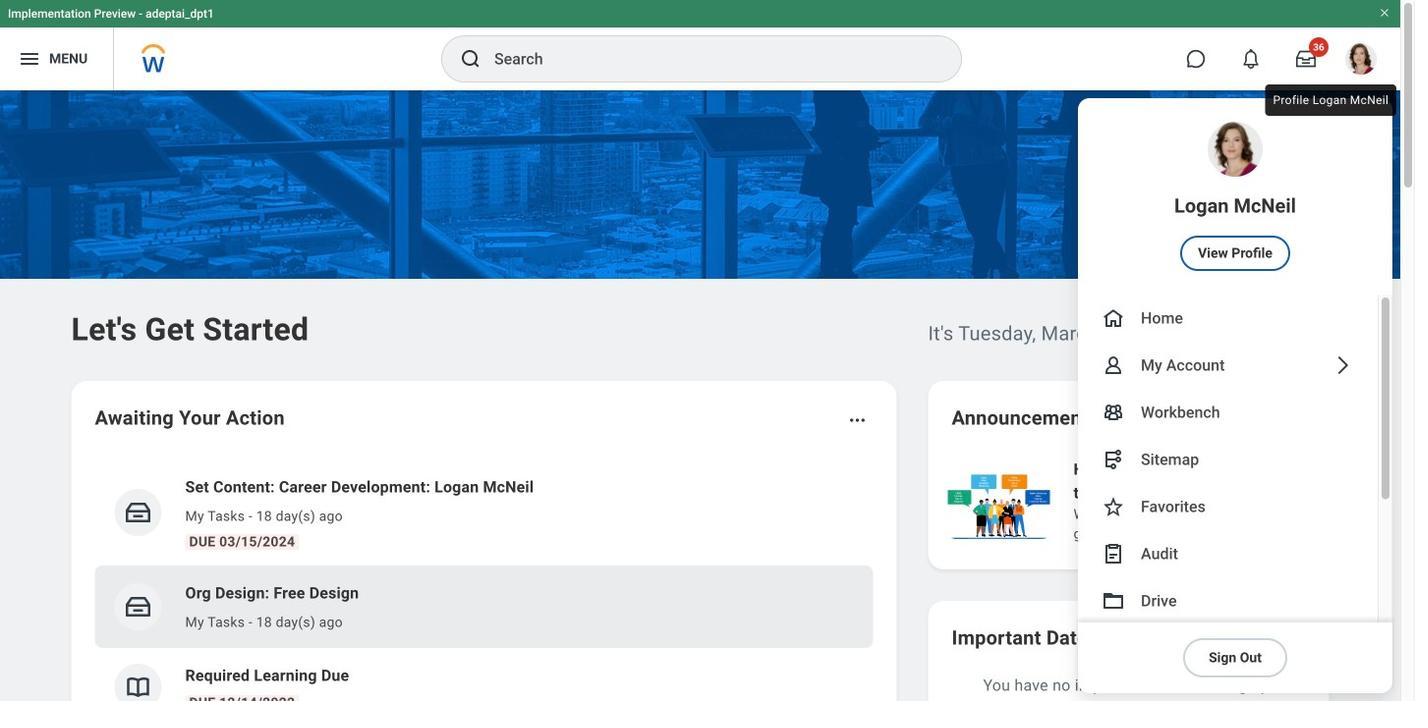 Task type: locate. For each thing, give the bounding box(es) containing it.
Search Workday  search field
[[494, 37, 921, 81]]

related actions image
[[848, 411, 867, 431]]

menu item
[[1078, 98, 1393, 295], [1078, 295, 1378, 342], [1078, 342, 1378, 389], [1078, 389, 1378, 436], [1078, 436, 1378, 484], [1078, 484, 1378, 531], [1078, 531, 1378, 578], [1078, 578, 1378, 625]]

1 vertical spatial inbox image
[[123, 593, 153, 622]]

inbox large image
[[1297, 49, 1316, 69]]

0 horizontal spatial list
[[95, 460, 873, 702]]

4 menu item from the top
[[1078, 389, 1378, 436]]

menu
[[1078, 98, 1393, 694]]

tooltip
[[1262, 81, 1401, 120]]

8 menu item from the top
[[1078, 578, 1378, 625]]

list
[[944, 456, 1415, 547], [95, 460, 873, 702]]

logan mcneil image
[[1346, 43, 1377, 75]]

banner
[[0, 0, 1401, 694]]

1 horizontal spatial list
[[944, 456, 1415, 547]]

book open image
[[123, 673, 153, 702]]

inbox image
[[123, 498, 153, 528], [123, 593, 153, 622]]

7 menu item from the top
[[1078, 531, 1378, 578]]

chevron right image
[[1331, 354, 1355, 377]]

status
[[1199, 411, 1231, 427]]

justify image
[[18, 47, 41, 71]]

contact card matrix manager image
[[1102, 401, 1125, 425]]

user image
[[1102, 354, 1125, 377]]

star image
[[1102, 495, 1125, 519]]

0 vertical spatial inbox image
[[123, 498, 153, 528]]

1 inbox image from the top
[[123, 498, 153, 528]]

main content
[[0, 90, 1415, 702]]

notifications large image
[[1241, 49, 1261, 69]]

search image
[[459, 47, 483, 71]]

list item
[[95, 566, 873, 649]]



Task type: describe. For each thing, give the bounding box(es) containing it.
2 menu item from the top
[[1078, 295, 1378, 342]]

home image
[[1102, 307, 1125, 330]]

2 inbox image from the top
[[123, 593, 153, 622]]

5 menu item from the top
[[1078, 436, 1378, 484]]

1 menu item from the top
[[1078, 98, 1393, 295]]

folder open image
[[1102, 590, 1125, 613]]

paste image
[[1102, 543, 1125, 566]]

endpoints image
[[1102, 448, 1125, 472]]

close environment banner image
[[1379, 7, 1391, 19]]

3 menu item from the top
[[1078, 342, 1378, 389]]

6 menu item from the top
[[1078, 484, 1378, 531]]



Task type: vqa. For each thing, say whether or not it's contained in the screenshot.
contact card matrix manager icon
yes



